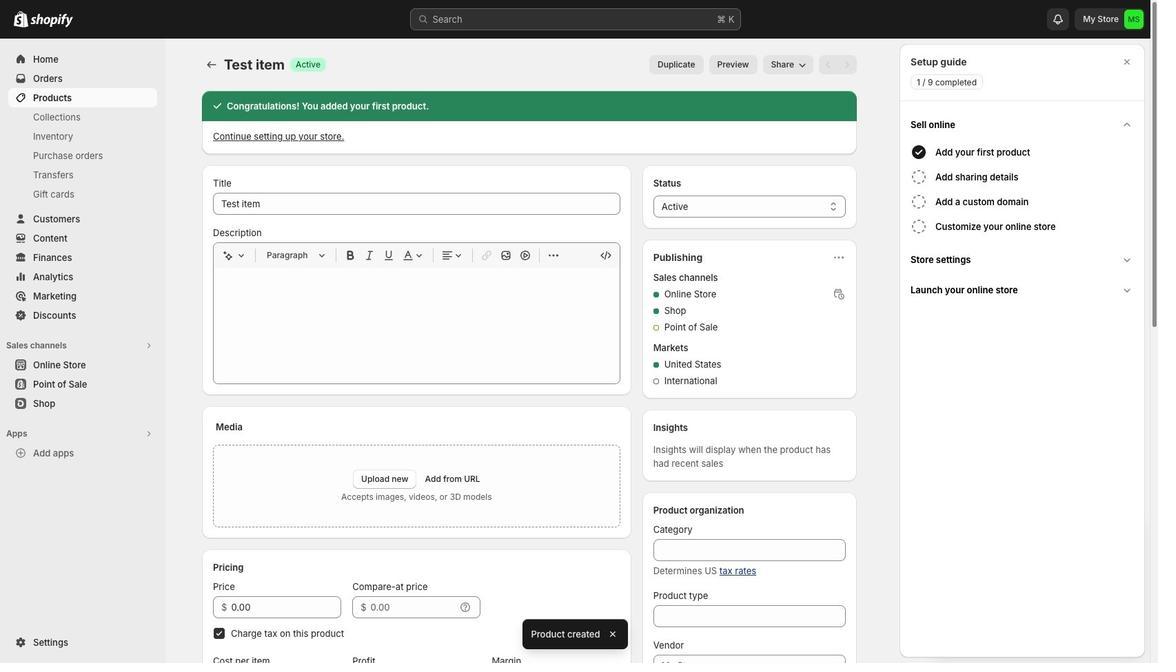 Task type: vqa. For each thing, say whether or not it's contained in the screenshot.
DIALOG
yes



Task type: locate. For each thing, give the bounding box(es) containing it.
None text field
[[653, 606, 846, 628]]

mark add sharing details as done image
[[911, 169, 927, 185]]

shopify image
[[14, 11, 28, 28]]

dialog
[[900, 44, 1145, 658]]

next image
[[840, 58, 854, 72]]

None text field
[[653, 540, 846, 562], [653, 656, 846, 664], [653, 540, 846, 562], [653, 656, 846, 664]]

previous image
[[822, 58, 836, 72]]



Task type: describe. For each thing, give the bounding box(es) containing it.
mark customize your online store as done image
[[911, 219, 927, 235]]

Short sleeve t-shirt text field
[[213, 193, 620, 215]]

shopify image
[[30, 14, 73, 28]]

  text field
[[371, 597, 456, 619]]

mark add a custom domain as done image
[[911, 194, 927, 210]]

my store image
[[1124, 10, 1144, 29]]

  text field
[[231, 597, 341, 619]]



